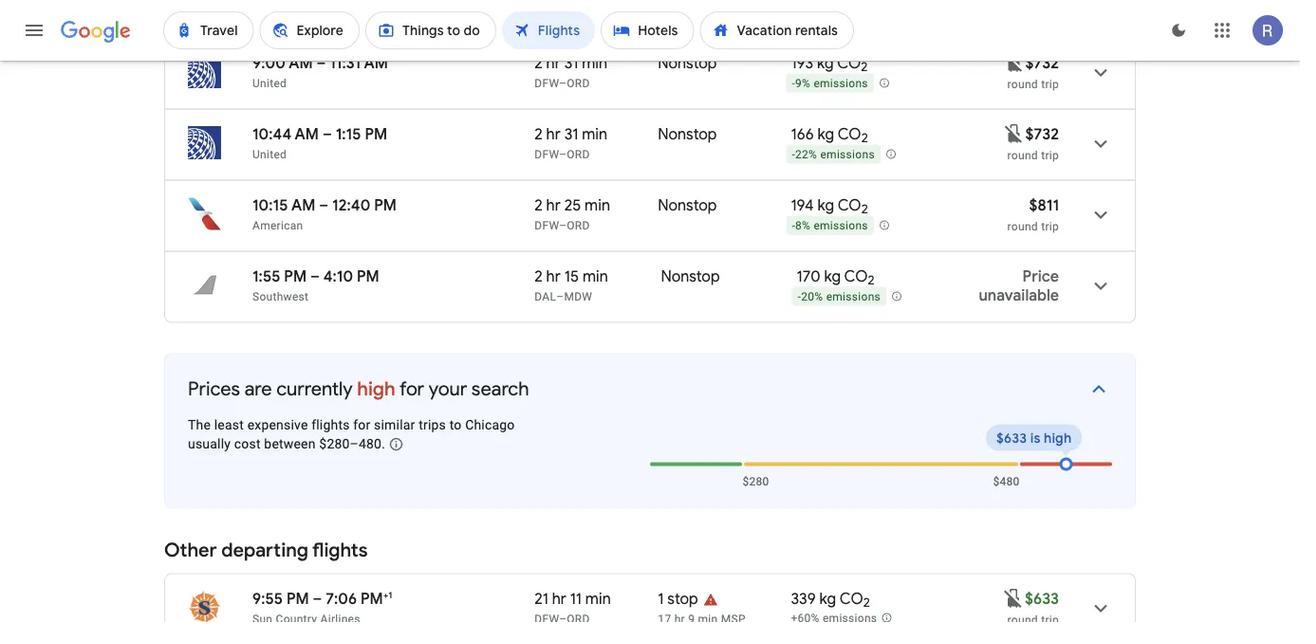 Task type: locate. For each thing, give the bounding box(es) containing it.
emissions for 194
[[814, 219, 868, 233]]

flights up 7:06
[[312, 539, 368, 563]]

$280
[[743, 475, 769, 488]]

hr down taxes
[[546, 53, 561, 73]]

1 vertical spatial flights
[[312, 539, 368, 563]]

2 left '25'
[[535, 195, 543, 215]]

1 trip from the top
[[1041, 77, 1059, 91]]

total duration 2 hr 31 min. element
[[535, 53, 658, 75], [535, 124, 658, 147]]

the
[[188, 418, 211, 433]]

kg for 194
[[818, 195, 834, 215]]

charges
[[718, 5, 760, 19]]

leaves dallas/fort worth international airport at 10:15 am on saturday, june 15 and arrives at o'hare international airport at 12:40 pm on saturday, june 15. element
[[252, 195, 397, 215]]

811 US dollars text field
[[1029, 195, 1059, 215]]

1 stop
[[658, 589, 698, 609]]

2 hr 31 min dfw – ord
[[535, 53, 607, 90], [535, 124, 607, 161]]

2 up -9% emissions
[[861, 59, 868, 75]]

0 vertical spatial 31
[[564, 53, 578, 73]]

0 vertical spatial trip
[[1041, 77, 1059, 91]]

2 hr 31 min dfw – ord for am
[[535, 53, 607, 90]]

kg right 339
[[820, 589, 836, 609]]

departing
[[221, 539, 308, 563]]

3 trip from the top
[[1041, 220, 1059, 233]]

united for 9:00
[[252, 76, 287, 90]]

nonstop flight. element for 193
[[658, 53, 717, 75]]

other
[[164, 539, 217, 563]]

round trip for 166
[[1007, 149, 1059, 162]]

2 vertical spatial trip
[[1041, 220, 1059, 233]]

ord for 12:40 pm
[[567, 219, 590, 232]]

kg inside 170 kg co 2
[[824, 267, 841, 286]]

this price for this flight doesn't include overhead bin access. if you need a carry-on bag, use the bags filter to update prices. image for 193
[[1003, 51, 1025, 74]]

– up '25'
[[559, 148, 567, 161]]

learn more about ranking image
[[381, 3, 398, 20]]

dfw for 12:40 pm
[[535, 219, 559, 232]]

kg for 166
[[818, 124, 834, 144]]

total duration 2 hr 31 min. element for 166
[[535, 124, 658, 147]]

2 vertical spatial dfw
[[535, 219, 559, 232]]

0 horizontal spatial for
[[353, 418, 371, 433]]

price
[[1023, 267, 1059, 286]]

2 this price for this flight doesn't include overhead bin access. if you need a carry-on bag, use the bags filter to update prices. image from the top
[[1003, 122, 1025, 145]]

1 horizontal spatial 1
[[658, 589, 664, 609]]

- down 193
[[792, 77, 795, 90]]

am up american
[[291, 195, 315, 215]]

0 vertical spatial round trip
[[1007, 77, 1059, 91]]

this price for this flight doesn't include overhead bin access. if you need a carry-on bag, use the bags filter to update prices. image down 732 us dollars text field on the top of the page
[[1003, 122, 1025, 145]]

ord
[[567, 76, 590, 90], [567, 148, 590, 161], [567, 219, 590, 232]]

2 vertical spatial for
[[353, 418, 371, 433]]

am for 12:40 pm
[[291, 195, 315, 215]]

main menu image
[[23, 19, 46, 42]]

change appearance image
[[1156, 8, 1201, 53]]

+ right 7:06
[[383, 589, 388, 601]]

31 for pm
[[564, 124, 578, 144]]

cost
[[234, 437, 261, 452]]

min right '25'
[[585, 195, 610, 215]]

7:06
[[326, 589, 357, 609]]

2 right 339
[[863, 595, 870, 611]]

chicago
[[465, 418, 515, 433]]

co up -9% emissions
[[837, 53, 861, 73]]

co inside 194 kg co 2
[[838, 195, 861, 215]]

Departure time: 10:15 AM. text field
[[252, 195, 315, 215]]

Arrival time: 1:15 PM. text field
[[336, 124, 387, 144]]

0 vertical spatial $633
[[996, 430, 1027, 447]]

bag fees button
[[786, 5, 832, 19]]

2 round from the top
[[1007, 149, 1038, 162]]

1 horizontal spatial prices
[[410, 5, 443, 19]]

0 horizontal spatial high
[[357, 377, 395, 401]]

11
[[570, 589, 582, 609]]

total duration 2 hr 31 min. element down taxes
[[535, 53, 658, 75]]

leaves dallas/fort worth international airport at 10:44 am on saturday, june 15 and arrives at o'hare international airport at 1:15 pm on saturday, june 15. element
[[252, 124, 387, 144]]

1 horizontal spatial for
[[399, 377, 424, 401]]

for for search
[[399, 377, 424, 401]]

2 $732 from the top
[[1025, 124, 1059, 144]]

1 vertical spatial total duration 2 hr 31 min. element
[[535, 124, 658, 147]]

1 vertical spatial for
[[399, 377, 424, 401]]

1 vertical spatial prices
[[188, 377, 240, 401]]

between
[[264, 437, 316, 452]]

2 dfw from the top
[[535, 148, 559, 161]]

trip for 193
[[1041, 77, 1059, 91]]

am for 11:31 am
[[289, 53, 313, 73]]

hr left 15
[[546, 267, 561, 286]]

hr inside 2 hr 15 min dal – mdw
[[546, 267, 561, 286]]

2 vertical spatial round
[[1007, 220, 1038, 233]]

0 vertical spatial $732
[[1025, 53, 1059, 73]]

leaves dallas love field at 1:55 pm on saturday, june 15 and arrives at chicago midway international airport at 4:10 pm on saturday, june 15. element
[[252, 267, 379, 286]]

1 vertical spatial ord
[[567, 148, 590, 161]]

co for 339
[[840, 589, 863, 609]]

flights up $280–480
[[311, 418, 350, 433]]

1 vertical spatial trip
[[1041, 149, 1059, 162]]

1 ord from the top
[[567, 76, 590, 90]]

fees right bag
[[809, 5, 832, 19]]

round for 166
[[1007, 149, 1038, 162]]

min right the 11
[[585, 589, 611, 609]]

1 vertical spatial united
[[252, 148, 287, 161]]

1 2 hr 31 min dfw – ord from the top
[[535, 53, 607, 90]]

2 trip from the top
[[1041, 149, 1059, 162]]

11:31
[[329, 53, 361, 73]]

are
[[245, 377, 272, 401]]

am right 9:00
[[289, 53, 313, 73]]

2 hr 31 min dfw – ord for pm
[[535, 124, 607, 161]]

flight details. leaves dallas/fort worth international airport at 9:55 pm on saturday, june 15 and arrives at o'hare international airport at 7:06 pm on sunday, june 16. image
[[1078, 586, 1124, 623]]

pm right 9:55
[[286, 589, 309, 609]]

1 vertical spatial dfw
[[535, 148, 559, 161]]

1 vertical spatial round trip
[[1007, 149, 1059, 162]]

for inside the least expensive flights for similar trips to chicago usually cost between $280–480 .
[[353, 418, 371, 433]]

american
[[252, 219, 303, 232]]

high up similar
[[357, 377, 395, 401]]

31 down prices include required taxes + fees for 2 adults. optional charges and bag fees may apply.
[[564, 53, 578, 73]]

10:15
[[252, 195, 288, 215]]

2 inside the 2 hr 25 min dfw – ord
[[535, 195, 543, 215]]

$732
[[1025, 53, 1059, 73], [1025, 124, 1059, 144]]

-22% emissions
[[792, 148, 875, 162]]

dfw inside the 2 hr 25 min dfw – ord
[[535, 219, 559, 232]]

Departure time: 10:44 AM. text field
[[252, 124, 319, 144]]

2 inside 339 kg co 2
[[863, 595, 870, 611]]

$732 left the flight details. leaves dallas/fort worth international airport at 10:44 am on saturday, june 15 and arrives at o'hare international airport at 1:15 pm on saturday, june 15. "image"
[[1025, 124, 1059, 144]]

12:40
[[332, 195, 370, 215]]

$633 left is at the right bottom of the page
[[996, 430, 1027, 447]]

co for 193
[[837, 53, 861, 73]]

emissions down 193 kg co 2
[[814, 77, 868, 90]]

- for 193
[[792, 77, 795, 90]]

emissions down 194 kg co 2
[[814, 219, 868, 233]]

3 round from the top
[[1007, 220, 1038, 233]]

$280–480
[[319, 437, 382, 452]]

kg inside 193 kg co 2
[[817, 53, 834, 73]]

– inside 10:44 am – 1:15 pm united
[[323, 124, 332, 144]]

– left 12:40
[[319, 195, 329, 215]]

1 horizontal spatial and
[[763, 5, 783, 19]]

2 hr 15 min dal – mdw
[[535, 267, 608, 303]]

+
[[567, 5, 573, 19], [383, 589, 388, 601]]

1 31 from the top
[[564, 53, 578, 73]]

united inside 10:44 am – 1:15 pm united
[[252, 148, 287, 161]]

.
[[382, 437, 385, 452]]

22%
[[795, 148, 817, 162]]

co up -20% emissions
[[844, 267, 868, 286]]

min inside the 2 hr 25 min dfw – ord
[[585, 195, 610, 215]]

co up -22% emissions
[[838, 124, 861, 144]]

0 horizontal spatial 1
[[388, 589, 392, 601]]

kg up -9% emissions
[[817, 53, 834, 73]]

emissions for 170
[[826, 291, 881, 304]]

high right is at the right bottom of the page
[[1044, 430, 1072, 447]]

trip for 166
[[1041, 149, 1059, 162]]

dfw
[[535, 76, 559, 90], [535, 148, 559, 161], [535, 219, 559, 232]]

$633 left flight details. leaves dallas/fort worth international airport at 9:55 pm on saturday, june 15 and arrives at o'hare international airport at 7:06 pm on sunday, june 16. image
[[1025, 589, 1059, 609]]

trip down $732 text box
[[1041, 149, 1059, 162]]

2 up -22% emissions
[[861, 130, 868, 146]]

mdw
[[564, 290, 592, 303]]

prices right learn more about ranking image
[[410, 5, 443, 19]]

0 vertical spatial flights
[[311, 418, 350, 433]]

+ right taxes
[[567, 5, 573, 19]]

$811 round trip
[[1007, 195, 1059, 233]]

1 horizontal spatial fees
[[809, 5, 832, 19]]

1 total duration 2 hr 31 min. element from the top
[[535, 53, 658, 75]]

–
[[316, 53, 326, 73], [559, 76, 567, 90], [323, 124, 332, 144], [559, 148, 567, 161], [319, 195, 329, 215], [559, 219, 567, 232], [310, 267, 320, 286], [556, 290, 564, 303], [313, 589, 322, 609]]

$732 left flight details. leaves dallas/fort worth international airport at 9:00 am on saturday, june 15 and arrives at o'hare international airport at 11:31 am on saturday, june 15. icon
[[1025, 53, 1059, 73]]

31 up '25'
[[564, 124, 578, 144]]

am right 10:44
[[295, 124, 319, 144]]

co inside 193 kg co 2
[[837, 53, 861, 73]]

kg up -8% emissions
[[818, 195, 834, 215]]

min inside 2 hr 15 min dal – mdw
[[583, 267, 608, 286]]

pm inside 10:44 am – 1:15 pm united
[[365, 124, 387, 144]]

flight details. leaves dallas/fort worth international airport at 9:00 am on saturday, june 15 and arrives at o'hare international airport at 11:31 am on saturday, june 15. image
[[1078, 50, 1124, 95]]

– down '25'
[[559, 219, 567, 232]]

emissions
[[814, 77, 868, 90], [820, 148, 875, 162], [814, 219, 868, 233], [826, 291, 881, 304]]

hr
[[546, 53, 561, 73], [546, 124, 561, 144], [546, 195, 561, 215], [546, 267, 561, 286], [552, 589, 566, 609]]

1:55 pm – 4:10 pm southwest
[[252, 267, 379, 303]]

1 round from the top
[[1007, 77, 1038, 91]]

2 up dal in the left of the page
[[535, 267, 543, 286]]

2 total duration 2 hr 31 min. element from the top
[[535, 124, 658, 147]]

0 vertical spatial dfw
[[535, 76, 559, 90]]

0 horizontal spatial fees
[[577, 5, 599, 19]]

31 for am
[[564, 53, 578, 73]]

min for 193
[[582, 53, 607, 73]]

10:15 am – 12:40 pm american
[[252, 195, 397, 232]]

2 left the adults.
[[621, 5, 627, 19]]

2 united from the top
[[252, 148, 287, 161]]

1 vertical spatial +
[[383, 589, 388, 601]]

dfw down 'total duration 2 hr 25 min.' element
[[535, 219, 559, 232]]

ord for 1:15 pm
[[567, 148, 590, 161]]

2 round trip from the top
[[1007, 149, 1059, 162]]

kg
[[817, 53, 834, 73], [818, 124, 834, 144], [818, 195, 834, 215], [824, 267, 841, 286], [820, 589, 836, 609]]

and right the price
[[288, 5, 308, 19]]

1 vertical spatial $732
[[1025, 124, 1059, 144]]

2 2 hr 31 min dfw – ord from the top
[[535, 124, 607, 161]]

1 vertical spatial 31
[[564, 124, 578, 144]]

united down 9:00
[[252, 76, 287, 90]]

31
[[564, 53, 578, 73], [564, 124, 578, 144]]

3 ord from the top
[[567, 219, 590, 232]]

1 vertical spatial round
[[1007, 149, 1038, 162]]

hr for 4:10 pm
[[546, 267, 561, 286]]

united
[[252, 76, 287, 90], [252, 148, 287, 161]]

unavailable
[[979, 286, 1059, 305]]

round trip down 732 us dollars text field on the top of the page
[[1007, 77, 1059, 91]]

kg inside 166 kg co 2
[[818, 124, 834, 144]]

co for 170
[[844, 267, 868, 286]]

total duration 21 hr 11 min. element
[[535, 589, 658, 612]]

1 1 from the left
[[388, 589, 392, 601]]

co inside 339 kg co 2
[[840, 589, 863, 609]]

pm right 4:10
[[357, 267, 379, 286]]

round down 732 us dollars text field on the top of the page
[[1007, 77, 1038, 91]]

2 hr 31 min dfw – ord up '25'
[[535, 124, 607, 161]]

– left 1:15
[[323, 124, 332, 144]]

nonstop flight. element
[[658, 53, 717, 75], [658, 124, 717, 147], [658, 195, 717, 218], [661, 267, 720, 289]]

trip down 732 us dollars text field on the top of the page
[[1041, 77, 1059, 91]]

emissions down 170 kg co 2
[[826, 291, 881, 304]]

round trip for 193
[[1007, 77, 1059, 91]]

1 vertical spatial $633
[[1025, 589, 1059, 609]]

1 vertical spatial this price for this flight doesn't include overhead bin access. if you need a carry-on bag, use the bags filter to update prices. image
[[1003, 122, 1025, 145]]

am right 11:31
[[364, 53, 388, 73]]

0 vertical spatial this price for this flight doesn't include overhead bin access. if you need a carry-on bag, use the bags filter to update prices. image
[[1003, 51, 1025, 74]]

- down '194'
[[792, 219, 795, 233]]

round down $811 text box
[[1007, 220, 1038, 233]]

this price for this flight doesn't include overhead bin access. if you need a carry-on bag, use the bags filter to update prices. image up $732 text box
[[1003, 51, 1025, 74]]

min up 'total duration 2 hr 25 min.' element
[[582, 124, 607, 144]]

1 horizontal spatial high
[[1044, 430, 1072, 447]]

hr inside the 2 hr 25 min dfw – ord
[[546, 195, 561, 215]]

to
[[449, 418, 462, 433]]

for left your
[[399, 377, 424, 401]]

united for 10:44
[[252, 148, 287, 161]]

$633 for $633 is high
[[996, 430, 1027, 447]]

2 inside 193 kg co 2
[[861, 59, 868, 75]]

2 31 from the top
[[564, 124, 578, 144]]

166 kg co 2
[[791, 124, 868, 146]]

convenience
[[311, 5, 378, 19]]

1 right 7:06
[[388, 589, 392, 601]]

pm for 7:06
[[361, 589, 383, 609]]

0 vertical spatial +
[[567, 5, 573, 19]]

emissions down 166 kg co 2
[[820, 148, 875, 162]]

0 vertical spatial total duration 2 hr 31 min. element
[[535, 53, 658, 75]]

0 vertical spatial prices
[[410, 5, 443, 19]]

prices are currently high for your search
[[188, 377, 529, 401]]

pm right 7:06
[[361, 589, 383, 609]]

339
[[791, 589, 816, 609]]

0 horizontal spatial +
[[383, 589, 388, 601]]

currently
[[276, 377, 353, 401]]

co right 339
[[840, 589, 863, 609]]

2 fees from the left
[[809, 5, 832, 19]]

170
[[797, 267, 821, 286]]

1 this price for this flight doesn't include overhead bin access. if you need a carry-on bag, use the bags filter to update prices. image from the top
[[1003, 51, 1025, 74]]

dfw down taxes
[[535, 76, 559, 90]]

kg inside 194 kg co 2
[[818, 195, 834, 215]]

- down "170"
[[798, 291, 801, 304]]

2 vertical spatial ord
[[567, 219, 590, 232]]

kg for 170
[[824, 267, 841, 286]]

total duration 2 hr 31 min. element up 'total duration 2 hr 25 min.' element
[[535, 124, 658, 147]]

– left 11:31
[[316, 53, 326, 73]]

2 up -20% emissions
[[868, 273, 875, 289]]

2 hr 31 min dfw – ord down taxes
[[535, 53, 607, 90]]

2 up -8% emissions
[[861, 201, 868, 218]]

hr left '25'
[[546, 195, 561, 215]]

194 kg co 2
[[791, 195, 868, 218]]

trip
[[1041, 77, 1059, 91], [1041, 149, 1059, 162], [1041, 220, 1059, 233]]

min right 15
[[583, 267, 608, 286]]

usually
[[188, 437, 231, 452]]

+ inside 9:55 pm – 7:06 pm + 1
[[383, 589, 388, 601]]

ord inside the 2 hr 25 min dfw – ord
[[567, 219, 590, 232]]

1 left stop
[[658, 589, 664, 609]]

2 down taxes
[[535, 53, 543, 73]]

leaves dallas/fort worth international airport at 9:55 pm on saturday, june 15 and arrives at o'hare international airport at 7:06 pm on sunday, june 16. element
[[252, 589, 392, 609]]

for left the adults.
[[603, 5, 618, 19]]

- down 166
[[792, 148, 795, 162]]

for up $280–480
[[353, 418, 371, 433]]

flights
[[311, 418, 350, 433], [312, 539, 368, 563]]

your
[[429, 377, 467, 401]]

round inside $811 round trip
[[1007, 220, 1038, 233]]

high
[[357, 377, 395, 401], [1044, 430, 1072, 447]]

co inside 166 kg co 2
[[838, 124, 861, 144]]

round trip
[[1007, 77, 1059, 91], [1007, 149, 1059, 162]]

co for 194
[[838, 195, 861, 215]]

am inside 10:44 am – 1:15 pm united
[[295, 124, 319, 144]]

1:55
[[252, 267, 280, 286]]

2 inside 2 hr 15 min dal – mdw
[[535, 267, 543, 286]]

1 and from the left
[[288, 5, 308, 19]]

dfw up the 2 hr 25 min dfw – ord
[[535, 148, 559, 161]]

– left 7:06
[[313, 589, 322, 609]]

pm inside 10:15 am – 12:40 pm american
[[374, 195, 397, 215]]

united down 10:44
[[252, 148, 287, 161]]

kg up -20% emissions
[[824, 267, 841, 286]]

kg for 193
[[817, 53, 834, 73]]

1
[[388, 589, 392, 601], [658, 589, 664, 609]]

round
[[1007, 77, 1038, 91], [1007, 149, 1038, 162], [1007, 220, 1038, 233]]

0 horizontal spatial and
[[288, 5, 308, 19]]

price unavailable
[[979, 267, 1059, 305]]

pm right 12:40
[[374, 195, 397, 215]]

prices
[[410, 5, 443, 19], [188, 377, 240, 401]]

nonstop flight. element for 166
[[658, 124, 717, 147]]

pm
[[365, 124, 387, 144], [374, 195, 397, 215], [284, 267, 307, 286], [357, 267, 379, 286], [286, 589, 309, 609], [361, 589, 383, 609]]

3 dfw from the top
[[535, 219, 559, 232]]

$732 for 193
[[1025, 53, 1059, 73]]

Departure time: 9:00 AM. text field
[[252, 53, 313, 73]]

nonstop
[[658, 53, 717, 73], [658, 124, 717, 144], [658, 195, 717, 215], [661, 267, 720, 286]]

am inside 10:15 am – 12:40 pm american
[[291, 195, 315, 215]]

this price for this flight doesn't include overhead bin access. if you need a carry-on bag, use the bags filter to update prices. image
[[1003, 51, 1025, 74], [1003, 122, 1025, 145]]

trip down $811 text box
[[1041, 220, 1059, 233]]

pm right 1:15
[[365, 124, 387, 144]]

– inside 10:15 am – 12:40 pm american
[[319, 195, 329, 215]]

1 horizontal spatial +
[[567, 5, 573, 19]]

kg inside 339 kg co 2
[[820, 589, 836, 609]]

339 kg co 2
[[791, 589, 870, 611]]

hr for 1:15 pm
[[546, 124, 561, 144]]

0 vertical spatial united
[[252, 76, 287, 90]]

taxes
[[535, 5, 564, 19]]

prices up 'the'
[[188, 377, 240, 401]]

min down prices include required taxes + fees for 2 adults. optional charges and bag fees may apply.
[[582, 53, 607, 73]]

and left bag
[[763, 5, 783, 19]]

0 vertical spatial 2 hr 31 min dfw – ord
[[535, 53, 607, 90]]

– left 4:10
[[310, 267, 320, 286]]

2
[[621, 5, 627, 19], [535, 53, 543, 73], [861, 59, 868, 75], [535, 124, 543, 144], [861, 130, 868, 146], [535, 195, 543, 215], [861, 201, 868, 218], [535, 267, 543, 286], [868, 273, 875, 289], [863, 595, 870, 611]]

1 $732 from the top
[[1025, 53, 1059, 73]]

0 vertical spatial ord
[[567, 76, 590, 90]]

1 vertical spatial 2 hr 31 min dfw – ord
[[535, 124, 607, 161]]

united inside 9:00 am – 11:31 am united
[[252, 76, 287, 90]]

co up -8% emissions
[[838, 195, 861, 215]]

0 horizontal spatial prices
[[188, 377, 240, 401]]

kg up -22% emissions
[[818, 124, 834, 144]]

co inside 170 kg co 2
[[844, 267, 868, 286]]

round trip down $732 text box
[[1007, 149, 1059, 162]]

1 united from the top
[[252, 76, 287, 90]]

2 ord from the top
[[567, 148, 590, 161]]

am
[[289, 53, 313, 73], [364, 53, 388, 73], [295, 124, 319, 144], [291, 195, 315, 215]]

– inside 1:55 pm – 4:10 pm southwest
[[310, 267, 320, 286]]

$633
[[996, 430, 1027, 447], [1025, 589, 1059, 609]]

fees right taxes
[[577, 5, 599, 19]]

0 vertical spatial round
[[1007, 77, 1038, 91]]

dfw for 1:15 pm
[[535, 148, 559, 161]]

0 vertical spatial for
[[603, 5, 618, 19]]

– down total duration 2 hr 15 min. 'element'
[[556, 290, 564, 303]]

hr up the 2 hr 25 min dfw – ord
[[546, 124, 561, 144]]

1 round trip from the top
[[1007, 77, 1059, 91]]

round down $732 text box
[[1007, 149, 1038, 162]]

$480
[[993, 475, 1020, 488]]

emissions for 166
[[820, 148, 875, 162]]

$633 is high
[[996, 430, 1072, 447]]

1 dfw from the top
[[535, 76, 559, 90]]

633 US dollars text field
[[1025, 589, 1059, 609]]



Task type: describe. For each thing, give the bounding box(es) containing it.
nonstop for 166
[[658, 124, 717, 144]]

Arrival time: 7:06 PM on  Sunday, June 16. text field
[[326, 589, 392, 609]]

9%
[[795, 77, 811, 90]]

nonstop for 193
[[658, 53, 717, 73]]

-20% emissions
[[798, 291, 881, 304]]

2 up the 2 hr 25 min dfw – ord
[[535, 124, 543, 144]]

apply.
[[861, 5, 892, 19]]

other departing flights
[[164, 539, 368, 563]]

ranked
[[164, 5, 203, 19]]

total duration 2 hr 25 min. element
[[535, 195, 658, 218]]

- for 170
[[798, 291, 801, 304]]

1 vertical spatial high
[[1044, 430, 1072, 447]]

2 inside 170 kg co 2
[[868, 273, 875, 289]]

2 inside 194 kg co 2
[[861, 201, 868, 218]]

nonstop for 194
[[658, 195, 717, 215]]

25
[[564, 195, 581, 215]]

total duration 2 hr 15 min. element
[[535, 267, 661, 289]]

2 horizontal spatial for
[[603, 5, 618, 19]]

15
[[564, 267, 579, 286]]

am for 1:15 pm
[[295, 124, 319, 144]]

bag
[[786, 5, 806, 19]]

0 vertical spatial high
[[357, 377, 395, 401]]

kg for 339
[[820, 589, 836, 609]]

price
[[258, 5, 285, 19]]

Arrival time: 11:31 AM. text field
[[329, 53, 388, 73]]

least
[[214, 418, 244, 433]]

2 hr 25 min dfw – ord
[[535, 195, 610, 232]]

min for 166
[[582, 124, 607, 144]]

Arrival time: 4:10 PM. text field
[[323, 267, 379, 286]]

hr for 12:40 pm
[[546, 195, 561, 215]]

similar
[[374, 418, 415, 433]]

-8% emissions
[[792, 219, 868, 233]]

732 US dollars text field
[[1025, 53, 1059, 73]]

hr for 11:31 am
[[546, 53, 561, 73]]

- for 194
[[792, 219, 795, 233]]

for for trips
[[353, 418, 371, 433]]

search
[[472, 377, 529, 401]]

1 inside 9:55 pm – 7:06 pm + 1
[[388, 589, 392, 601]]

prices for prices are currently high for your search
[[188, 377, 240, 401]]

21
[[535, 589, 548, 609]]

– down taxes
[[559, 76, 567, 90]]

10:44
[[252, 124, 292, 144]]

this price for this flight doesn't include overhead bin access. if you need a carry-on bag, use the bags filter to update prices. image
[[1002, 587, 1025, 610]]

-9% emissions
[[792, 77, 868, 90]]

– inside the 2 hr 25 min dfw – ord
[[559, 219, 567, 232]]

Departure time: 1:55 PM. text field
[[252, 267, 307, 286]]

10:44 am – 1:15 pm united
[[252, 124, 387, 161]]

170 kg co 2
[[797, 267, 875, 289]]

pm for 1:15
[[365, 124, 387, 144]]

leaves dallas/fort worth international airport at 9:00 am on saturday, june 15 and arrives at o'hare international airport at 11:31 am on saturday, june 15. element
[[252, 53, 388, 73]]

Departure time: 9:55 PM. text field
[[252, 589, 309, 609]]

prices include required taxes + fees for 2 adults. optional charges and bag fees may apply.
[[410, 5, 892, 19]]

- for 166
[[792, 148, 795, 162]]

9:55
[[252, 589, 283, 609]]

$732 for 166
[[1025, 124, 1059, 144]]

9:00
[[252, 53, 285, 73]]

pm up southwest
[[284, 267, 307, 286]]

dfw for 11:31 am
[[535, 76, 559, 90]]

pm for 12:40
[[374, 195, 397, 215]]

based
[[207, 5, 239, 19]]

$811
[[1029, 195, 1059, 215]]

trips
[[419, 418, 446, 433]]

nonstop flight. element for 194
[[658, 195, 717, 218]]

732 US dollars text field
[[1025, 124, 1059, 144]]

pm for 4:10
[[357, 267, 379, 286]]

Arrival time: 12:40 PM. text field
[[332, 195, 397, 215]]

total duration 2 hr 31 min. element for 193
[[535, 53, 658, 75]]

193 kg co 2
[[791, 53, 868, 75]]

hr left the 11
[[552, 589, 566, 609]]

prices for prices include required taxes + fees for 2 adults. optional charges and bag fees may apply.
[[410, 5, 443, 19]]

stop
[[667, 589, 698, 609]]

round for 193
[[1007, 77, 1038, 91]]

co for 166
[[838, 124, 861, 144]]

flight details. leaves dallas love field at 1:55 pm on saturday, june 15 and arrives at chicago midway international airport at 4:10 pm on saturday, june 15. image
[[1078, 263, 1124, 309]]

– inside 2 hr 15 min dal – mdw
[[556, 290, 564, 303]]

min for 194
[[585, 195, 610, 215]]

– inside 9:00 am – 11:31 am united
[[316, 53, 326, 73]]

expensive
[[247, 418, 308, 433]]

on
[[242, 5, 255, 19]]

1 stop flight. element
[[658, 589, 698, 612]]

min for 170
[[583, 267, 608, 286]]

1:15
[[336, 124, 361, 144]]

learn more about price insights image
[[389, 437, 404, 452]]

may
[[835, 5, 857, 19]]

$633 for $633
[[1025, 589, 1059, 609]]

this price for this flight doesn't include overhead bin access. if you need a carry-on bag, use the bags filter to update prices. image for 166
[[1003, 122, 1025, 145]]

ranked based on price and convenience
[[164, 5, 378, 19]]

flights inside the least expensive flights for similar trips to chicago usually cost between $280–480 .
[[311, 418, 350, 433]]

8%
[[795, 219, 811, 233]]

emissions for 193
[[814, 77, 868, 90]]

dal
[[535, 290, 556, 303]]

flight details. leaves dallas/fort worth international airport at 10:15 am on saturday, june 15 and arrives at o'hare international airport at 12:40 pm on saturday, june 15. image
[[1078, 192, 1124, 238]]

9:55 pm – 7:06 pm + 1
[[252, 589, 392, 609]]

ord for 11:31 am
[[567, 76, 590, 90]]

adults.
[[631, 5, 667, 19]]

20%
[[801, 291, 823, 304]]

the least expensive flights for similar trips to chicago usually cost between $280–480 .
[[188, 418, 515, 452]]

4:10
[[323, 267, 353, 286]]

required
[[488, 5, 532, 19]]

166
[[791, 124, 814, 144]]

21 hr 11 min
[[535, 589, 611, 609]]

193
[[791, 53, 814, 73]]

optional
[[670, 5, 715, 19]]

southwest
[[252, 290, 309, 303]]

194
[[791, 195, 814, 215]]

2 1 from the left
[[658, 589, 664, 609]]

1 fees from the left
[[577, 5, 599, 19]]

flight details. leaves dallas/fort worth international airport at 10:44 am on saturday, june 15 and arrives at o'hare international airport at 1:15 pm on saturday, june 15. image
[[1078, 121, 1124, 167]]

nonstop for 170
[[661, 267, 720, 286]]

2 and from the left
[[763, 5, 783, 19]]

trip inside $811 round trip
[[1041, 220, 1059, 233]]

9:00 am – 11:31 am united
[[252, 53, 388, 90]]

is
[[1030, 430, 1041, 447]]

2 inside 166 kg co 2
[[861, 130, 868, 146]]

nonstop flight. element for 170
[[661, 267, 720, 289]]

include
[[446, 5, 485, 19]]



Task type: vqa. For each thing, say whether or not it's contained in the screenshot.
Search Text Box
no



